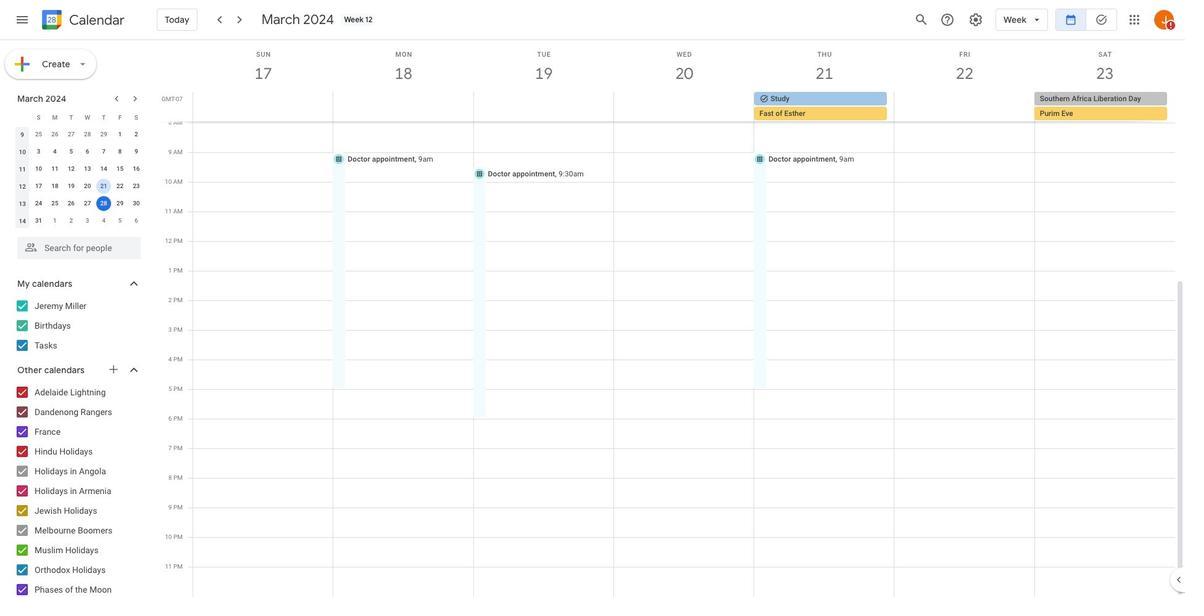 Task type: vqa. For each thing, say whether or not it's contained in the screenshot.
top the 22:00
no



Task type: locate. For each thing, give the bounding box(es) containing it.
5 element
[[64, 144, 79, 159]]

row
[[188, 92, 1185, 122], [14, 109, 144, 126], [14, 126, 144, 143], [14, 143, 144, 161], [14, 161, 144, 178], [14, 178, 144, 195], [14, 195, 144, 212], [14, 212, 144, 230]]

grid
[[158, 40, 1185, 598]]

row group
[[14, 126, 144, 230]]

10 element
[[31, 162, 46, 177]]

2 element
[[129, 127, 144, 142]]

18 element
[[48, 179, 62, 194]]

21 element
[[96, 179, 111, 194]]

heading
[[67, 13, 125, 27]]

24 element
[[31, 196, 46, 211]]

4 element
[[48, 144, 62, 159]]

26 element
[[64, 196, 79, 211]]

30 element
[[129, 196, 144, 211]]

row group inside march 2024 grid
[[14, 126, 144, 230]]

15 element
[[113, 162, 127, 177]]

22 element
[[113, 179, 127, 194]]

main drawer image
[[15, 12, 30, 27]]

april 1 element
[[48, 214, 62, 228]]

13 element
[[80, 162, 95, 177]]

other calendars list
[[2, 383, 153, 598]]

calendar element
[[40, 7, 125, 35]]

9 element
[[129, 144, 144, 159]]

column header
[[14, 109, 30, 126]]

cell
[[193, 92, 333, 122], [333, 92, 474, 122], [474, 92, 614, 122], [614, 92, 754, 122], [754, 92, 894, 122], [894, 92, 1035, 122], [1035, 92, 1175, 122], [96, 178, 112, 195], [96, 195, 112, 212]]

16 element
[[129, 162, 144, 177]]

8 element
[[113, 144, 127, 159]]

february 28 element
[[80, 127, 95, 142]]

1 element
[[113, 127, 127, 142]]

None search field
[[0, 232, 153, 259]]



Task type: describe. For each thing, give the bounding box(es) containing it.
14 element
[[96, 162, 111, 177]]

31 element
[[31, 214, 46, 228]]

column header inside march 2024 grid
[[14, 109, 30, 126]]

february 26 element
[[48, 127, 62, 142]]

Search for people text field
[[25, 237, 133, 259]]

february 29 element
[[96, 127, 111, 142]]

3 element
[[31, 144, 46, 159]]

april 4 element
[[96, 214, 111, 228]]

7 element
[[96, 144, 111, 159]]

february 25 element
[[31, 127, 46, 142]]

25 element
[[48, 196, 62, 211]]

april 2 element
[[64, 214, 79, 228]]

19 element
[[64, 179, 79, 194]]

april 5 element
[[113, 214, 127, 228]]

29 element
[[113, 196, 127, 211]]

april 6 element
[[129, 214, 144, 228]]

28, today element
[[96, 196, 111, 211]]

20 element
[[80, 179, 95, 194]]

settings menu image
[[969, 12, 984, 27]]

6 element
[[80, 144, 95, 159]]

12 element
[[64, 162, 79, 177]]

heading inside calendar element
[[67, 13, 125, 27]]

march 2024 grid
[[12, 109, 144, 230]]

17 element
[[31, 179, 46, 194]]

add other calendars image
[[107, 364, 120, 376]]

23 element
[[129, 179, 144, 194]]

11 element
[[48, 162, 62, 177]]

27 element
[[80, 196, 95, 211]]

february 27 element
[[64, 127, 79, 142]]

april 3 element
[[80, 214, 95, 228]]

my calendars list
[[2, 296, 153, 356]]



